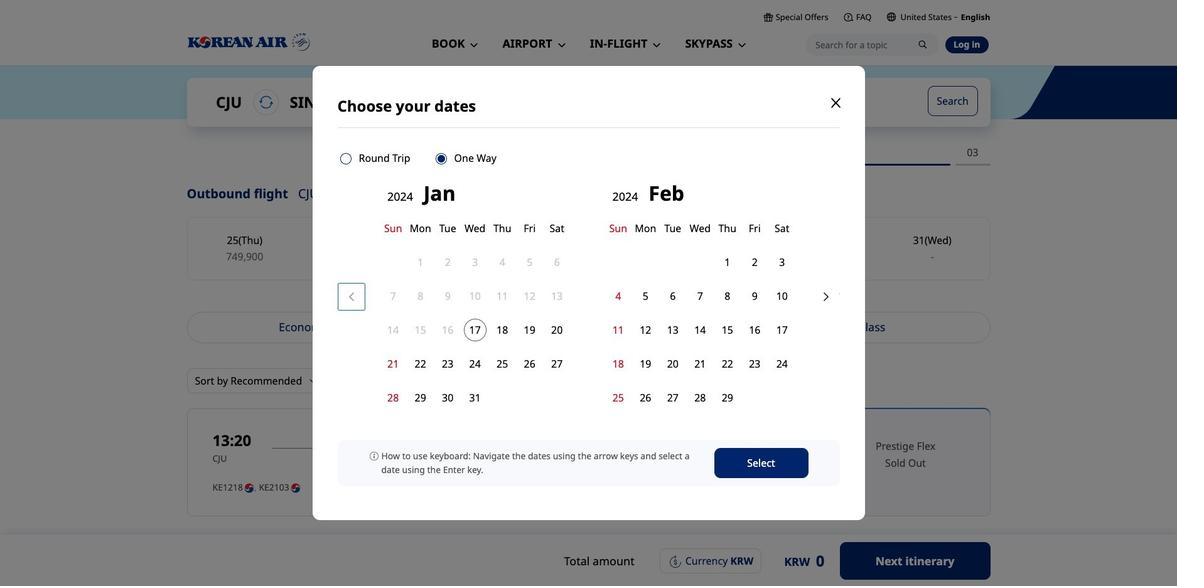 Task type: vqa. For each thing, say whether or not it's contained in the screenshot.
Learn more BUTTON
no



Task type: describe. For each thing, give the bounding box(es) containing it.
15:45 departure, 21:35 arrival,5h 50m required, gmp stopovers option group
[[483, 542, 990, 586]]

13:20 departure, 18:35 arrival,5h 15m required, gmp stopovers option group
[[483, 409, 990, 517]]



Task type: locate. For each thing, give the bounding box(es) containing it.
tab list
[[187, 312, 990, 343]]

main content
[[0, 65, 1177, 586]]

dialog
[[0, 0, 1177, 586]]

tab panel
[[187, 369, 990, 586]]



